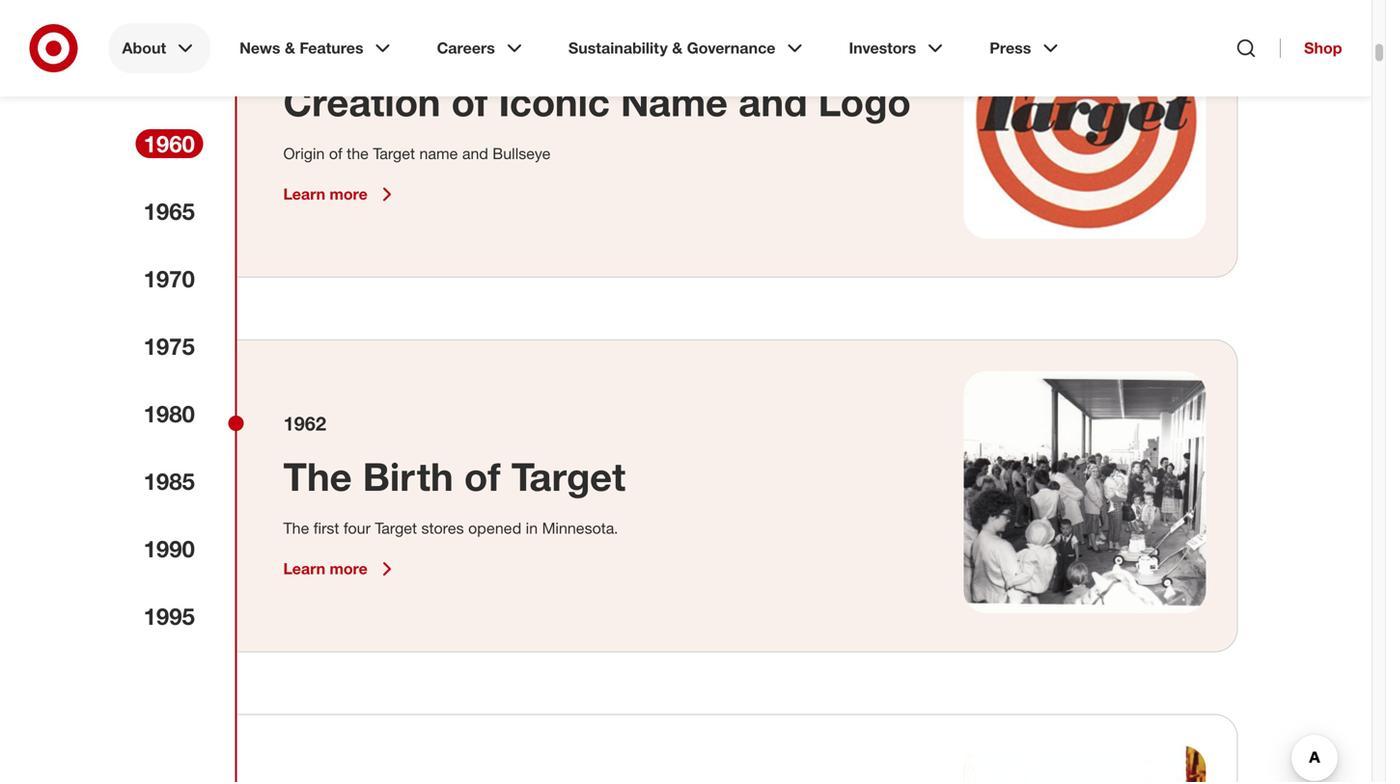 Task type: describe. For each thing, give the bounding box(es) containing it.
1980
[[143, 400, 195, 428]]

logo
[[818, 78, 911, 126]]

1970
[[143, 265, 195, 293]]

1975 link
[[136, 332, 203, 361]]

investors link
[[835, 23, 961, 73]]

news
[[240, 39, 280, 57]]

1980 link
[[136, 400, 203, 429]]

press
[[990, 39, 1031, 57]]

& for governance
[[672, 39, 683, 57]]

origin of the target name and bullseye
[[283, 145, 551, 163]]

1995
[[143, 603, 195, 631]]

1960 link
[[136, 129, 203, 158]]

1960
[[143, 130, 195, 158]]

governance
[[687, 39, 776, 57]]

1965
[[143, 197, 195, 225]]

press link
[[976, 23, 1076, 73]]

origin of
[[283, 145, 342, 163]]

bullseye
[[493, 145, 551, 163]]

target for the first four target stores opened in minnesota.
[[375, 520, 417, 538]]

about link
[[109, 23, 211, 73]]

shop
[[1304, 39, 1342, 57]]

the birth of target
[[283, 453, 626, 501]]

the first four target stores opened in minnesota.
[[283, 520, 618, 538]]

features
[[300, 39, 363, 57]]

four
[[344, 520, 371, 538]]

news & features link
[[226, 23, 408, 73]]

1962 for the birth of target
[[283, 412, 326, 436]]

news & features
[[240, 39, 363, 57]]

target for the birth of target
[[511, 453, 626, 501]]

sustainability & governance link
[[555, 23, 820, 73]]

creation of iconic name and logo button
[[283, 78, 911, 126]]

learn more for creation
[[283, 185, 368, 204]]

a group of people gathered around a table image
[[964, 372, 1206, 614]]

1990
[[143, 535, 195, 563]]

in
[[526, 520, 538, 538]]

learn more button for creation
[[283, 183, 398, 206]]

1965 link
[[136, 197, 203, 226]]

learn more button for the
[[283, 558, 398, 581]]

about
[[122, 39, 166, 57]]

sustainability & governance
[[568, 39, 776, 57]]



Task type: locate. For each thing, give the bounding box(es) containing it.
the inside button
[[283, 453, 352, 501]]

1962
[[283, 37, 326, 61], [283, 412, 326, 436]]

& for features
[[285, 39, 295, 57]]

the
[[347, 145, 369, 163]]

more
[[330, 185, 368, 204], [330, 560, 368, 579]]

of inside button
[[464, 453, 501, 501]]

target inside the birth of target button
[[511, 453, 626, 501]]

1975
[[143, 333, 195, 361]]

1 the from the top
[[283, 453, 352, 501]]

1 learn more button from the top
[[283, 183, 398, 206]]

the
[[283, 453, 352, 501], [283, 520, 309, 538]]

1995 link
[[136, 602, 203, 631]]

more down the
[[330, 185, 368, 204]]

0 vertical spatial more
[[330, 185, 368, 204]]

the for the first four target stores opened in minnesota.
[[283, 520, 309, 538]]

and inside button
[[738, 78, 807, 126]]

& right the news
[[285, 39, 295, 57]]

1 vertical spatial 1962
[[283, 412, 326, 436]]

minnesota.
[[542, 520, 618, 538]]

0 vertical spatial the
[[283, 453, 352, 501]]

learn for the
[[283, 560, 325, 579]]

2 vertical spatial target
[[375, 520, 417, 538]]

iconic
[[498, 78, 610, 126]]

more for the
[[330, 560, 368, 579]]

target
[[373, 145, 415, 163], [511, 453, 626, 501], [375, 520, 417, 538]]

1985
[[143, 468, 195, 496]]

the birth of target button
[[283, 453, 626, 501]]

1 horizontal spatial and
[[738, 78, 807, 126]]

0 vertical spatial learn
[[283, 185, 325, 204]]

of up opened
[[464, 453, 501, 501]]

learn more for the
[[283, 560, 368, 579]]

creation of iconic name and logo
[[283, 78, 911, 126]]

learn down first
[[283, 560, 325, 579]]

1 vertical spatial more
[[330, 560, 368, 579]]

and for bullseye
[[462, 145, 488, 163]]

1970 link
[[136, 264, 203, 293]]

1 horizontal spatial &
[[672, 39, 683, 57]]

the up first
[[283, 453, 352, 501]]

1 vertical spatial and
[[462, 145, 488, 163]]

careers
[[437, 39, 495, 57]]

& inside "link"
[[285, 39, 295, 57]]

target right the
[[373, 145, 415, 163]]

0 horizontal spatial &
[[285, 39, 295, 57]]

opened
[[468, 520, 521, 538]]

and for logo
[[738, 78, 807, 126]]

of inside button
[[451, 78, 488, 126]]

learn more button down the
[[283, 183, 398, 206]]

birth
[[363, 453, 453, 501]]

target right the 'four'
[[375, 520, 417, 538]]

more for creation
[[330, 185, 368, 204]]

2 learn more button from the top
[[283, 558, 398, 581]]

name
[[621, 78, 728, 126]]

1 learn more from the top
[[283, 185, 368, 204]]

1 & from the left
[[285, 39, 295, 57]]

learn
[[283, 185, 325, 204], [283, 560, 325, 579]]

&
[[285, 39, 295, 57], [672, 39, 683, 57]]

2 learn more from the top
[[283, 560, 368, 579]]

1 vertical spatial learn
[[283, 560, 325, 579]]

2 1962 from the top
[[283, 412, 326, 436]]

learn more down first
[[283, 560, 368, 579]]

first
[[314, 520, 339, 538]]

and right name
[[462, 145, 488, 163]]

shop link
[[1280, 39, 1342, 58]]

of down careers
[[451, 78, 488, 126]]

1 vertical spatial the
[[283, 520, 309, 538]]

1 more from the top
[[330, 185, 368, 204]]

learn more
[[283, 185, 368, 204], [283, 560, 368, 579]]

more down the 'four'
[[330, 560, 368, 579]]

2 the from the top
[[283, 520, 309, 538]]

the left first
[[283, 520, 309, 538]]

sustainability
[[568, 39, 668, 57]]

1 vertical spatial target
[[511, 453, 626, 501]]

0 vertical spatial learn more button
[[283, 183, 398, 206]]

and
[[738, 78, 807, 126], [462, 145, 488, 163]]

icon image
[[964, 0, 1206, 239]]

learn more button
[[283, 183, 398, 206], [283, 558, 398, 581]]

the for the birth of target
[[283, 453, 352, 501]]

1962 for creation of iconic name and logo
[[283, 37, 326, 61]]

learn down 'origin of'
[[283, 185, 325, 204]]

investors
[[849, 39, 916, 57]]

target up minnesota.
[[511, 453, 626, 501]]

learn more button down first
[[283, 558, 398, 581]]

2 learn from the top
[[283, 560, 325, 579]]

1 vertical spatial of
[[464, 453, 501, 501]]

0 horizontal spatial and
[[462, 145, 488, 163]]

0 vertical spatial of
[[451, 78, 488, 126]]

1 vertical spatial learn more
[[283, 560, 368, 579]]

0 vertical spatial learn more
[[283, 185, 368, 204]]

0 vertical spatial 1962
[[283, 37, 326, 61]]

2 more from the top
[[330, 560, 368, 579]]

1985 link
[[136, 467, 203, 496]]

learn more down 'origin of'
[[283, 185, 368, 204]]

& left governance
[[672, 39, 683, 57]]

0 vertical spatial and
[[738, 78, 807, 126]]

careers link
[[423, 23, 539, 73]]

and down governance
[[738, 78, 807, 126]]

2 & from the left
[[672, 39, 683, 57]]

of
[[451, 78, 488, 126], [464, 453, 501, 501]]

1 1962 from the top
[[283, 37, 326, 61]]

name
[[419, 145, 458, 163]]

creation
[[283, 78, 441, 126]]

1 vertical spatial learn more button
[[283, 558, 398, 581]]

1990 link
[[136, 535, 203, 564]]

1 learn from the top
[[283, 185, 325, 204]]

learn for creation
[[283, 185, 325, 204]]

stores
[[421, 520, 464, 538]]

& inside 'link'
[[672, 39, 683, 57]]

0 vertical spatial target
[[373, 145, 415, 163]]



Task type: vqa. For each thing, say whether or not it's contained in the screenshot.
1995
yes



